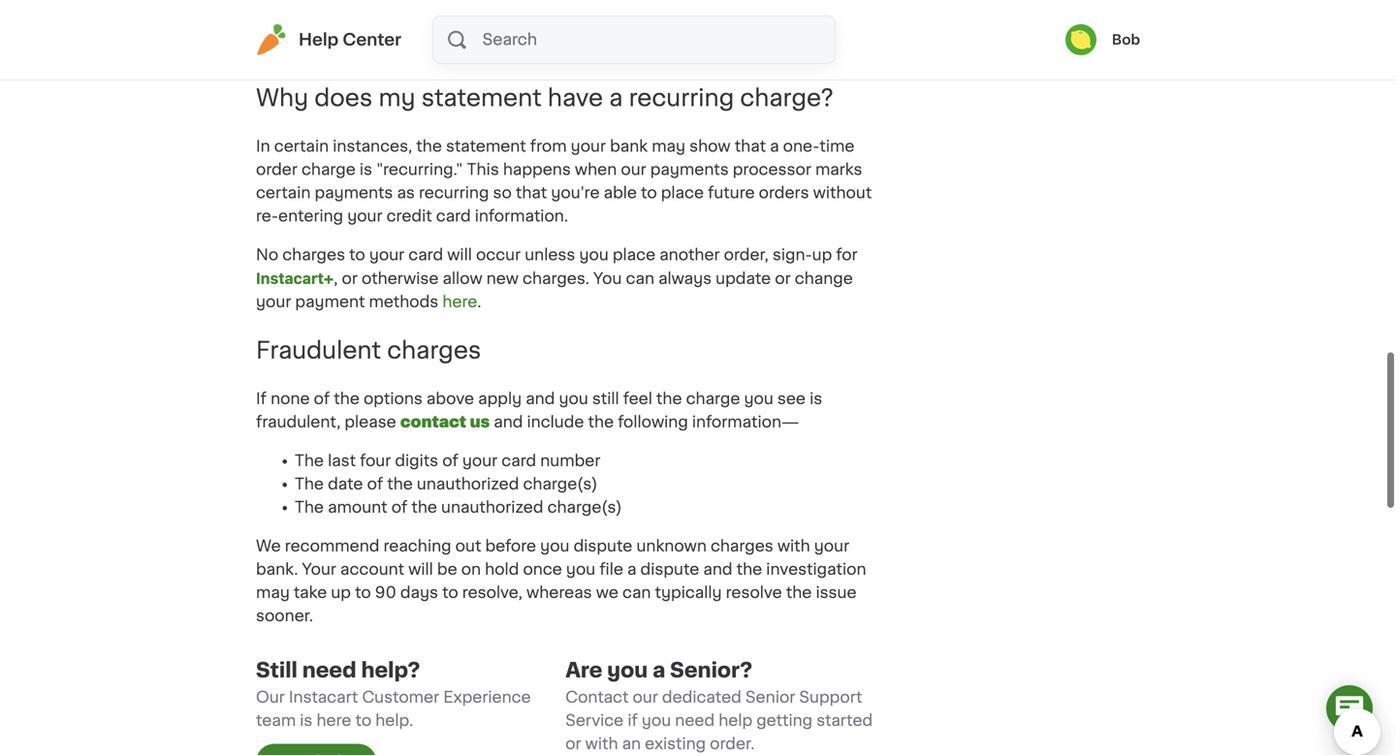 Task type: locate. For each thing, give the bounding box(es) containing it.
is down instacart
[[300, 713, 313, 729]]

you
[[358, 19, 388, 34], [579, 247, 609, 263], [559, 391, 588, 407], [744, 391, 774, 407], [540, 539, 570, 554], [566, 562, 596, 577], [607, 660, 648, 681], [642, 713, 671, 729]]

or inside are you a senior? contact our dedicated senior support service if you need help getting started or with an existing order.
[[566, 736, 581, 752]]

senior
[[746, 690, 796, 705]]

0 horizontal spatial or
[[342, 271, 358, 287]]

can right you
[[626, 271, 655, 287]]

sign-
[[773, 247, 812, 263]]

to inside the "still need help? our instacart customer experience team is here to help."
[[355, 713, 372, 729]]

to up the otherwise
[[349, 247, 365, 263]]

1 horizontal spatial up
[[812, 247, 832, 263]]

0 vertical spatial charge
[[302, 162, 356, 178]]

and up include
[[526, 391, 555, 407]]

re-
[[256, 209, 278, 224]]

of right none
[[314, 391, 330, 407]]

0 horizontal spatial with
[[585, 736, 618, 752]]

charge down instances,
[[302, 162, 356, 178]]

with inside we recommend reaching out before you dispute unknown charges with your bank. your account will be on hold once you file a dispute and the investigation may take up to 90 days to resolve, whereas we can typically resolve the issue sooner.
[[778, 539, 810, 554]]

can
[[626, 271, 655, 287], [623, 585, 651, 601]]

does
[[314, 86, 373, 110]]

you up you
[[579, 247, 609, 263]]

certain right in at the left top of page
[[274, 139, 329, 154]]

1 vertical spatial payments
[[315, 185, 393, 201]]

0 horizontal spatial order
[[256, 162, 298, 178]]

1 horizontal spatial recurring
[[629, 86, 734, 110]]

apply
[[478, 391, 522, 407]]

order
[[392, 19, 433, 34], [256, 162, 298, 178]]

information—
[[692, 415, 800, 430]]

our inside in certain instances, the statement from your bank may show that a one-time order charge is "recurring." this happens when our payments processor marks certain payments as recurring so that you're able to place future orders without re-entering your credit card information.
[[621, 162, 647, 178]]

3 the from the top
[[295, 500, 324, 515]]

card right credit
[[436, 209, 471, 224]]

0 vertical spatial order
[[392, 19, 433, 34]]

will up allow
[[447, 247, 472, 263]]

1 horizontal spatial that
[[735, 139, 766, 154]]

0 horizontal spatial up
[[331, 585, 351, 601]]

1 vertical spatial may
[[256, 585, 290, 601]]

can right we
[[623, 585, 651, 601]]

without
[[813, 185, 872, 201]]

0 vertical spatial unauthorized
[[417, 477, 519, 492]]

order left sold
[[392, 19, 433, 34]]

"recurring."
[[376, 162, 463, 178]]

1 vertical spatial that
[[516, 185, 547, 201]]

0 vertical spatial will
[[447, 247, 472, 263]]

1 weight from the left
[[515, 19, 568, 34]]

order.
[[710, 736, 755, 752]]

dispute down the "unknown"
[[641, 562, 700, 577]]

or down sign-
[[775, 271, 791, 287]]

and inside an item you order is sold by weight and the exact weight is slightly different
[[571, 19, 601, 34]]

date
[[328, 477, 363, 492]]

no charges to your card will occur unless you place another order, sign-up for instacart+
[[256, 247, 858, 288]]

your up when
[[571, 139, 606, 154]]

your up investigation
[[814, 539, 850, 554]]

recurring down this
[[419, 185, 489, 201]]

sooner.
[[256, 608, 313, 624]]

1 vertical spatial unauthorized
[[441, 500, 544, 515]]

charges up resolve
[[711, 539, 774, 554]]

the left 'exact'
[[605, 19, 631, 34]]

0 horizontal spatial weight
[[515, 19, 568, 34]]

your up the otherwise
[[369, 247, 405, 263]]

certain
[[274, 139, 329, 154], [256, 185, 311, 201]]

0 vertical spatial card
[[436, 209, 471, 224]]

to down be
[[442, 585, 458, 601]]

0 vertical spatial up
[[812, 247, 832, 263]]

entering
[[278, 209, 343, 224]]

resolve
[[726, 585, 782, 601]]

if none of the options above apply and you still feel the charge you see is fraudulent, please
[[256, 391, 823, 430]]

hold
[[485, 562, 519, 577]]

1 horizontal spatial or
[[566, 736, 581, 752]]

a right file
[[627, 562, 637, 577]]

0 vertical spatial here
[[443, 294, 477, 310]]

0 vertical spatial charge(s)
[[523, 477, 598, 492]]

payments up entering
[[315, 185, 393, 201]]

out
[[455, 539, 481, 554]]

may inside we recommend reaching out before you dispute unknown charges with your bank. your account will be on hold once you file a dispute and the investigation may take up to 90 days to resolve, whereas we can typically resolve the issue sooner.
[[256, 585, 290, 601]]

charges for no
[[282, 247, 345, 263]]

from
[[530, 139, 567, 154]]

1 vertical spatial card
[[409, 247, 443, 263]]

a up dedicated
[[653, 660, 666, 681]]

a right the have
[[609, 86, 623, 110]]

is down instances,
[[360, 162, 372, 178]]

0 vertical spatial charges
[[282, 247, 345, 263]]

0 vertical spatial with
[[778, 539, 810, 554]]

1 vertical spatial statement
[[446, 139, 526, 154]]

you're
[[551, 185, 600, 201]]

2 vertical spatial the
[[295, 500, 324, 515]]

new
[[487, 271, 519, 287]]

help center
[[299, 32, 402, 48]]

1 vertical spatial our
[[633, 690, 658, 705]]

on
[[461, 562, 481, 577]]

the up please
[[334, 391, 360, 407]]

the down investigation
[[786, 585, 812, 601]]

that down happens
[[516, 185, 547, 201]]

is right see
[[810, 391, 823, 407]]

can inside we recommend reaching out before you dispute unknown charges with your bank. your account will be on hold once you file a dispute and the investigation may take up to 90 days to resolve, whereas we can typically resolve the issue sooner.
[[623, 585, 651, 601]]

charge?
[[740, 86, 834, 110]]

your down instacart+
[[256, 294, 291, 310]]

2 horizontal spatial or
[[775, 271, 791, 287]]

1 vertical spatial place
[[613, 247, 656, 263]]

0 horizontal spatial charges
[[282, 247, 345, 263]]

Search search field
[[481, 16, 835, 63]]

you right if
[[642, 713, 671, 729]]

card up the otherwise
[[409, 247, 443, 263]]

sold
[[454, 19, 487, 34]]

none
[[271, 391, 310, 407]]

1 vertical spatial dispute
[[641, 562, 700, 577]]

a up processor
[[770, 139, 779, 154]]

1 horizontal spatial may
[[652, 139, 686, 154]]

1 vertical spatial charges
[[387, 339, 481, 362]]

1 horizontal spatial need
[[675, 713, 715, 729]]

our down the "bank"
[[621, 162, 647, 178]]

the up following
[[656, 391, 682, 407]]

90
[[375, 585, 396, 601]]

you
[[594, 271, 622, 287]]

0 vertical spatial may
[[652, 139, 686, 154]]

unauthorized up before
[[441, 500, 544, 515]]

charges inside no charges to your card will occur unless you place another order, sign-up for instacart+
[[282, 247, 345, 263]]

user avatar image
[[1066, 24, 1097, 55]]

slightly
[[755, 19, 811, 34]]

0 vertical spatial statement
[[422, 86, 542, 110]]

need up instacart
[[302, 660, 357, 681]]

charge
[[302, 162, 356, 178], [686, 391, 740, 407]]

2 weight from the left
[[682, 19, 734, 34]]

0 vertical spatial that
[[735, 139, 766, 154]]

to left 90
[[355, 585, 371, 601]]

unauthorized
[[417, 477, 519, 492], [441, 500, 544, 515]]

and up typically
[[703, 562, 733, 577]]

started
[[817, 713, 873, 729]]

help
[[719, 713, 753, 729]]

will up days at the bottom left of the page
[[408, 562, 433, 577]]

.
[[477, 294, 481, 310]]

1 horizontal spatial with
[[778, 539, 810, 554]]

with inside are you a senior? contact our dedicated senior support service if you need help getting started or with an existing order.
[[585, 736, 618, 752]]

1 vertical spatial charge
[[686, 391, 740, 407]]

1 vertical spatial with
[[585, 736, 618, 752]]

why
[[256, 86, 309, 110]]

0 horizontal spatial need
[[302, 660, 357, 681]]

may right the "bank"
[[652, 139, 686, 154]]

payments down show
[[651, 162, 729, 178]]

card left number
[[502, 453, 536, 469]]

the
[[295, 453, 324, 469], [295, 477, 324, 492], [295, 500, 324, 515]]

you up contact
[[607, 660, 648, 681]]

place
[[661, 185, 704, 201], [613, 247, 656, 263]]

to left help.
[[355, 713, 372, 729]]

1 vertical spatial can
[[623, 585, 651, 601]]

0 vertical spatial can
[[626, 271, 655, 287]]

you inside no charges to your card will occur unless you place another order, sign-up for instacart+
[[579, 247, 609, 263]]

the inside an item you order is sold by weight and the exact weight is slightly different
[[605, 19, 631, 34]]

up up change
[[812, 247, 832, 263]]

place left future
[[661, 185, 704, 201]]

weight right by
[[515, 19, 568, 34]]

with down service
[[585, 736, 618, 752]]

0 horizontal spatial place
[[613, 247, 656, 263]]

by
[[491, 19, 511, 34]]

bob link
[[1066, 24, 1140, 55]]

your inside we recommend reaching out before you dispute unknown charges with your bank. your account will be on hold once you file a dispute and the investigation may take up to 90 days to resolve, whereas we can typically resolve the issue sooner.
[[814, 539, 850, 554]]

1 horizontal spatial here
[[443, 294, 477, 310]]

senior?
[[670, 660, 753, 681]]

you right item
[[358, 19, 388, 34]]

above
[[427, 391, 474, 407]]

1 vertical spatial recurring
[[419, 185, 489, 201]]

need
[[302, 660, 357, 681], [675, 713, 715, 729]]

weight right 'exact'
[[682, 19, 734, 34]]

1 vertical spatial will
[[408, 562, 433, 577]]

charges inside we recommend reaching out before you dispute unknown charges with your bank. your account will be on hold once you file a dispute and the investigation may take up to 90 days to resolve, whereas we can typically resolve the issue sooner.
[[711, 539, 774, 554]]

will
[[447, 247, 472, 263], [408, 562, 433, 577]]

1 horizontal spatial charges
[[387, 339, 481, 362]]

methods
[[369, 294, 439, 310]]

you left file
[[566, 562, 596, 577]]

card inside the last four digits of your card number the date of the unauthorized charge(s) the amount of the unauthorized charge(s)
[[502, 453, 536, 469]]

charge inside if none of the options above apply and you still feel the charge you see is fraudulent, please
[[686, 391, 740, 407]]

1 horizontal spatial weight
[[682, 19, 734, 34]]

time
[[820, 139, 855, 154]]

0 vertical spatial need
[[302, 660, 357, 681]]

up
[[812, 247, 832, 263], [331, 585, 351, 601]]

recurring
[[629, 86, 734, 110], [419, 185, 489, 201]]

2 vertical spatial card
[[502, 453, 536, 469]]

your inside no charges to your card will occur unless you place another order, sign-up for instacart+
[[369, 247, 405, 263]]

0 vertical spatial dispute
[[574, 539, 633, 554]]

1 vertical spatial here
[[317, 713, 351, 729]]

or down service
[[566, 736, 581, 752]]

is inside the "still need help? our instacart customer experience team is here to help."
[[300, 713, 313, 729]]

1 horizontal spatial charge
[[686, 391, 740, 407]]

order down in at the left top of page
[[256, 162, 298, 178]]

0 vertical spatial place
[[661, 185, 704, 201]]

a
[[609, 86, 623, 110], [770, 139, 779, 154], [627, 562, 637, 577], [653, 660, 666, 681]]

unauthorized down digits at the left bottom of the page
[[417, 477, 519, 492]]

able
[[604, 185, 637, 201]]

your
[[571, 139, 606, 154], [347, 209, 383, 224], [369, 247, 405, 263], [256, 294, 291, 310], [462, 453, 498, 469], [814, 539, 850, 554]]

here down allow
[[443, 294, 477, 310]]

0 horizontal spatial charge
[[302, 162, 356, 178]]

your down us
[[462, 453, 498, 469]]

here down instacart
[[317, 713, 351, 729]]

dispute up file
[[574, 539, 633, 554]]

the down digits at the left bottom of the page
[[387, 477, 413, 492]]

1 vertical spatial need
[[675, 713, 715, 729]]

1 vertical spatial the
[[295, 477, 324, 492]]

our up if
[[633, 690, 658, 705]]

0 horizontal spatial that
[[516, 185, 547, 201]]

need inside are you a senior? contact our dedicated senior support service if you need help getting started or with an existing order.
[[675, 713, 715, 729]]

instacart+
[[256, 269, 334, 288]]

0 horizontal spatial dispute
[[574, 539, 633, 554]]

support
[[800, 690, 863, 705]]

1 horizontal spatial order
[[392, 19, 433, 34]]

1 vertical spatial order
[[256, 162, 298, 178]]

digits
[[395, 453, 438, 469]]

0 horizontal spatial here
[[317, 713, 351, 729]]

or right ,
[[342, 271, 358, 287]]

your inside the last four digits of your card number the date of the unauthorized charge(s) the amount of the unauthorized charge(s)
[[462, 453, 498, 469]]

the up reaching
[[412, 500, 437, 515]]

to inside in certain instances, the statement from your bank may show that a one-time order charge is "recurring." this happens when our payments processor marks certain payments as recurring so that you're able to place future orders without re-entering your credit card information.
[[641, 185, 657, 201]]

center
[[343, 32, 402, 48]]

charges up 'above'
[[387, 339, 481, 362]]

getting
[[757, 713, 813, 729]]

may down bank.
[[256, 585, 290, 601]]

following
[[618, 415, 688, 430]]

0 vertical spatial the
[[295, 453, 324, 469]]

1 vertical spatial up
[[331, 585, 351, 601]]

card inside no charges to your card will occur unless you place another order, sign-up for instacart+
[[409, 247, 443, 263]]

1 vertical spatial certain
[[256, 185, 311, 201]]

and left 'exact'
[[571, 19, 601, 34]]

charges up instacart+ link
[[282, 247, 345, 263]]

our
[[256, 690, 285, 705]]

need down dedicated
[[675, 713, 715, 729]]

0 horizontal spatial will
[[408, 562, 433, 577]]

0 vertical spatial payments
[[651, 162, 729, 178]]

that up processor
[[735, 139, 766, 154]]

experience
[[443, 690, 531, 705]]

to right able
[[641, 185, 657, 201]]

the left the date
[[295, 477, 324, 492]]

of down four
[[367, 477, 383, 492]]

recurring up show
[[629, 86, 734, 110]]

a inside in certain instances, the statement from your bank may show that a one-time order charge is "recurring." this happens when our payments processor marks certain payments as recurring so that you're able to place future orders without re-entering your credit card information.
[[770, 139, 779, 154]]

2 the from the top
[[295, 477, 324, 492]]

1 horizontal spatial place
[[661, 185, 704, 201]]

see
[[778, 391, 806, 407]]

the up "recurring."
[[416, 139, 442, 154]]

is inside if none of the options above apply and you still feel the charge you see is fraudulent, please
[[810, 391, 823, 407]]

with up investigation
[[778, 539, 810, 554]]

up right take
[[331, 585, 351, 601]]

0 horizontal spatial may
[[256, 585, 290, 601]]

to
[[641, 185, 657, 201], [349, 247, 365, 263], [355, 585, 371, 601], [442, 585, 458, 601], [355, 713, 372, 729]]

1 horizontal spatial will
[[447, 247, 472, 263]]

may inside in certain instances, the statement from your bank may show that a one-time order charge is "recurring." this happens when our payments processor marks certain payments as recurring so that you're able to place future orders without re-entering your credit card information.
[[652, 139, 686, 154]]

place up you
[[613, 247, 656, 263]]

0 horizontal spatial recurring
[[419, 185, 489, 201]]

charge up information—
[[686, 391, 740, 407]]

1 horizontal spatial payments
[[651, 162, 729, 178]]

charge inside in certain instances, the statement from your bank may show that a one-time order charge is "recurring." this happens when our payments processor marks certain payments as recurring so that you're able to place future orders without re-entering your credit card information.
[[302, 162, 356, 178]]

of right the amount
[[392, 500, 408, 515]]

and inside we recommend reaching out before you dispute unknown charges with your bank. your account will be on hold once you file a dispute and the investigation may take up to 90 days to resolve, whereas we can typically resolve the issue sooner.
[[703, 562, 733, 577]]

2 horizontal spatial charges
[[711, 539, 774, 554]]

file
[[600, 562, 624, 577]]

certain up 're-'
[[256, 185, 311, 201]]

of
[[314, 391, 330, 407], [442, 453, 459, 469], [367, 477, 383, 492], [392, 500, 408, 515]]

need inside the "still need help? our instacart customer experience team is here to help."
[[302, 660, 357, 681]]

credit
[[387, 209, 432, 224]]

0 vertical spatial our
[[621, 162, 647, 178]]

our inside are you a senior? contact our dedicated senior support service if you need help getting started or with an existing order.
[[633, 690, 658, 705]]

dispute
[[574, 539, 633, 554], [641, 562, 700, 577]]

is inside in certain instances, the statement from your bank may show that a one-time order charge is "recurring." this happens when our payments processor marks certain payments as recurring so that you're able to place future orders without re-entering your credit card information.
[[360, 162, 372, 178]]

the left last
[[295, 453, 324, 469]]

is left sold
[[437, 19, 450, 34]]

the up recommend
[[295, 500, 324, 515]]

instacart+ link
[[256, 269, 334, 288]]

2 vertical spatial charges
[[711, 539, 774, 554]]

are
[[566, 660, 603, 681]]



Task type: vqa. For each thing, say whether or not it's contained in the screenshot.
you're
yes



Task type: describe. For each thing, give the bounding box(es) containing it.
up inside no charges to your card will occur unless you place another order, sign-up for instacart+
[[812, 247, 832, 263]]

still
[[592, 391, 619, 407]]

one-
[[783, 139, 820, 154]]

as
[[397, 185, 415, 201]]

number
[[540, 453, 601, 469]]

no
[[256, 247, 279, 263]]

customer
[[362, 690, 439, 705]]

1 horizontal spatial dispute
[[641, 562, 700, 577]]

contact us and include the following information—
[[400, 415, 800, 430]]

your left credit
[[347, 209, 383, 224]]

us
[[470, 415, 490, 430]]

processor
[[733, 162, 812, 178]]

help center link
[[256, 24, 402, 55]]

place inside in certain instances, the statement from your bank may show that a one-time order charge is "recurring." this happens when our payments processor marks certain payments as recurring so that you're able to place future orders without re-entering your credit card information.
[[661, 185, 704, 201]]

your inside , or otherwise allow new charges. you can always update or change your payment methods
[[256, 294, 291, 310]]

team
[[256, 713, 296, 729]]

, or otherwise allow new charges. you can always update or change your payment methods
[[256, 271, 853, 310]]

four
[[360, 453, 391, 469]]

bank
[[610, 139, 648, 154]]

here link
[[443, 294, 477, 310]]

you up information—
[[744, 391, 774, 407]]

recurring inside in certain instances, the statement from your bank may show that a one-time order charge is "recurring." this happens when our payments processor marks certain payments as recurring so that you're able to place future orders without re-entering your credit card information.
[[419, 185, 489, 201]]

issue
[[816, 585, 857, 601]]

take
[[294, 585, 327, 601]]

you up the once
[[540, 539, 570, 554]]

instacart image
[[256, 24, 287, 55]]

fraudulent charges
[[256, 339, 481, 362]]

up inside we recommend reaching out before you dispute unknown charges with your bank. your account will be on hold once you file a dispute and the investigation may take up to 90 days to resolve, whereas we can typically resolve the issue sooner.
[[331, 585, 351, 601]]

fraudulent
[[256, 339, 381, 362]]

statement inside in certain instances, the statement from your bank may show that a one-time order charge is "recurring." this happens when our payments processor marks certain payments as recurring so that you're able to place future orders without re-entering your credit card information.
[[446, 139, 526, 154]]

reaching
[[384, 539, 452, 554]]

help
[[299, 32, 339, 48]]

please
[[345, 415, 396, 430]]

is left slightly
[[738, 19, 751, 34]]

of inside if none of the options above apply and you still feel the charge you see is fraudulent, please
[[314, 391, 330, 407]]

card inside in certain instances, the statement from your bank may show that a one-time order charge is "recurring." this happens when our payments processor marks certain payments as recurring so that you're able to place future orders without re-entering your credit card information.
[[436, 209, 471, 224]]

in
[[256, 139, 270, 154]]

can inside , or otherwise allow new charges. you can always update or change your payment methods
[[626, 271, 655, 287]]

still
[[256, 660, 298, 681]]

options
[[364, 391, 423, 407]]

we
[[256, 539, 281, 554]]

still need help? our instacart customer experience team is here to help.
[[256, 660, 531, 729]]

will inside no charges to your card will occur unless you place another order, sign-up for instacart+
[[447, 247, 472, 263]]

once
[[523, 562, 562, 577]]

another
[[660, 247, 720, 263]]

allow
[[443, 271, 483, 287]]

information.
[[475, 209, 568, 224]]

marks
[[816, 162, 863, 178]]

so
[[493, 185, 512, 201]]

and down apply
[[494, 415, 523, 430]]

charges.
[[523, 271, 590, 287]]

days
[[400, 585, 438, 601]]

order,
[[724, 247, 769, 263]]

bob
[[1112, 33, 1140, 47]]

if
[[256, 391, 267, 407]]

contact
[[400, 415, 467, 430]]

include
[[527, 415, 584, 430]]

this
[[467, 162, 499, 178]]

are you a senior? contact our dedicated senior support service if you need help getting started or with an existing order.
[[566, 660, 873, 752]]

change
[[795, 271, 853, 287]]

will inside we recommend reaching out before you dispute unknown charges with your bank. your account will be on hold once you file a dispute and the investigation may take up to 90 days to resolve, whereas we can typically resolve the issue sooner.
[[408, 562, 433, 577]]

the inside in certain instances, the statement from your bank may show that a one-time order charge is "recurring." this happens when our payments processor marks certain payments as recurring so that you're able to place future orders without re-entering your credit card information.
[[416, 139, 442, 154]]

contact us link
[[400, 415, 490, 430]]

an
[[295, 19, 316, 34]]

unless
[[525, 247, 575, 263]]

if
[[628, 713, 638, 729]]

payment
[[295, 294, 365, 310]]

charges for fraudulent
[[387, 339, 481, 362]]

service
[[566, 713, 624, 729]]

the down still
[[588, 415, 614, 430]]

have
[[548, 86, 603, 110]]

an item you order is sold by weight and the exact weight is slightly different
[[295, 19, 811, 57]]

resolve,
[[462, 585, 523, 601]]

order inside an item you order is sold by weight and the exact weight is slightly different
[[392, 19, 433, 34]]

the up resolve
[[737, 562, 762, 577]]

orders
[[759, 185, 809, 201]]

happens
[[503, 162, 571, 178]]

different
[[295, 42, 362, 57]]

in certain instances, the statement from your bank may show that a one-time order charge is "recurring." this happens when our payments processor marks certain payments as recurring so that you're able to place future orders without re-entering your credit card information.
[[256, 139, 872, 224]]

whereas
[[527, 585, 592, 601]]

you up include
[[559, 391, 588, 407]]

1 the from the top
[[295, 453, 324, 469]]

1 vertical spatial charge(s)
[[548, 500, 622, 515]]

help?
[[361, 660, 420, 681]]

place inside no charges to your card will occur unless you place another order, sign-up for instacart+
[[613, 247, 656, 263]]

and inside if none of the options above apply and you still feel the charge you see is fraudulent, please
[[526, 391, 555, 407]]

0 vertical spatial recurring
[[629, 86, 734, 110]]

last
[[328, 453, 356, 469]]

here inside the "still need help? our instacart customer experience team is here to help."
[[317, 713, 351, 729]]

we
[[596, 585, 619, 601]]

for
[[836, 247, 858, 263]]

be
[[437, 562, 457, 577]]

to inside no charges to your card will occur unless you place another order, sign-up for instacart+
[[349, 247, 365, 263]]

0 horizontal spatial payments
[[315, 185, 393, 201]]

item
[[320, 19, 354, 34]]

you inside an item you order is sold by weight and the exact weight is slightly different
[[358, 19, 388, 34]]

help.
[[376, 713, 413, 729]]

unknown
[[637, 539, 707, 554]]

contact
[[566, 690, 629, 705]]

amount
[[328, 500, 388, 515]]

typically
[[655, 585, 722, 601]]

dedicated
[[662, 690, 742, 705]]

of right digits at the left bottom of the page
[[442, 453, 459, 469]]

update
[[716, 271, 771, 287]]

bank.
[[256, 562, 298, 577]]

a inside we recommend reaching out before you dispute unknown charges with your bank. your account will be on hold once you file a dispute and the investigation may take up to 90 days to resolve, whereas we can typically resolve the issue sooner.
[[627, 562, 637, 577]]

order inside in certain instances, the statement from your bank may show that a one-time order charge is "recurring." this happens when our payments processor marks certain payments as recurring so that you're able to place future orders without re-entering your credit card information.
[[256, 162, 298, 178]]

always
[[659, 271, 712, 287]]

before
[[485, 539, 536, 554]]

a inside are you a senior? contact our dedicated senior support service if you need help getting started or with an existing order.
[[653, 660, 666, 681]]

feel
[[623, 391, 653, 407]]

when
[[575, 162, 617, 178]]

0 vertical spatial certain
[[274, 139, 329, 154]]

here .
[[443, 294, 481, 310]]



